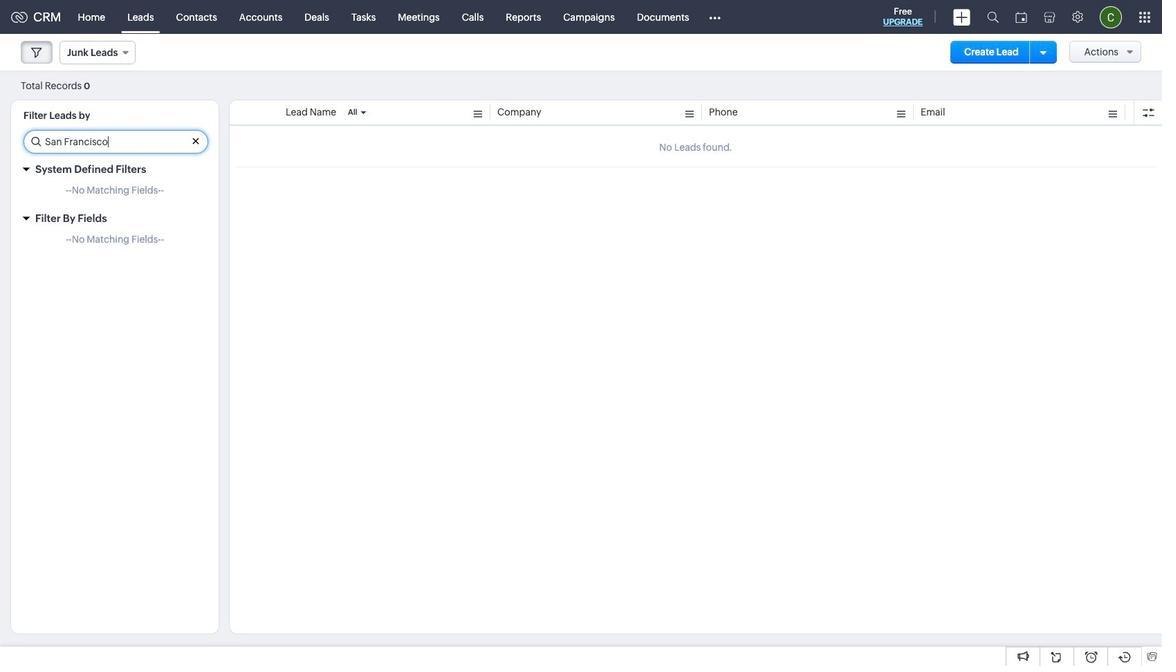 Task type: locate. For each thing, give the bounding box(es) containing it.
Search text field
[[24, 131, 208, 153]]

None field
[[60, 41, 136, 64]]

2 region from the top
[[11, 230, 219, 255]]

1 vertical spatial region
[[11, 230, 219, 255]]

search element
[[979, 0, 1008, 34]]

calendar image
[[1016, 11, 1028, 22]]

0 vertical spatial region
[[11, 181, 219, 206]]

search image
[[987, 11, 999, 23]]

profile element
[[1092, 0, 1131, 34]]

region
[[11, 181, 219, 206], [11, 230, 219, 255]]

profile image
[[1100, 6, 1122, 28]]



Task type: describe. For each thing, give the bounding box(es) containing it.
create menu element
[[945, 0, 979, 34]]

Other Modules field
[[701, 6, 730, 28]]

1 region from the top
[[11, 181, 219, 206]]

create menu image
[[954, 9, 971, 25]]

logo image
[[11, 11, 28, 22]]



